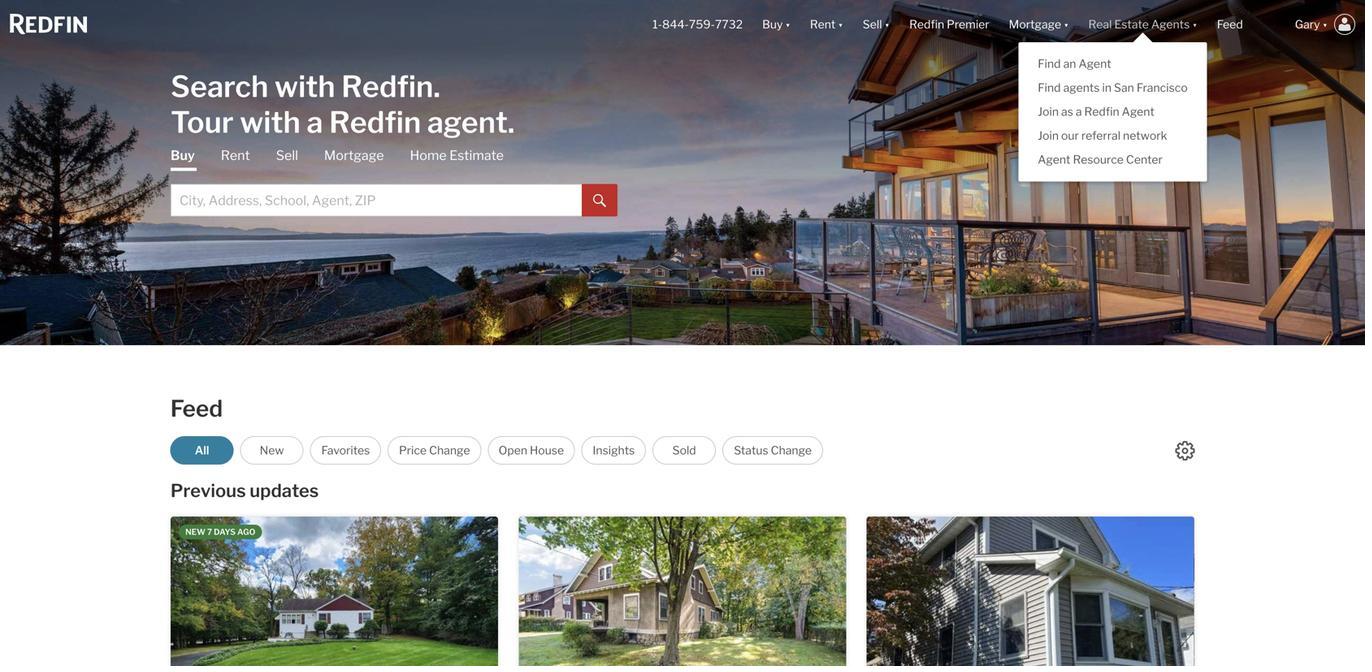 Task type: locate. For each thing, give the bounding box(es) containing it.
rent right buy ▾
[[810, 17, 836, 31]]

feed up all radio on the bottom left of the page
[[170, 395, 223, 423]]

redfin premier button
[[900, 0, 1000, 49]]

▾ right agents
[[1193, 17, 1198, 31]]

1 horizontal spatial rent
[[810, 17, 836, 31]]

buy right 7732
[[763, 17, 783, 31]]

4 ▾ from the left
[[1064, 17, 1069, 31]]

0 horizontal spatial mortgage
[[324, 148, 384, 163]]

0 horizontal spatial rent
[[221, 148, 250, 163]]

network
[[1123, 129, 1168, 143]]

price
[[399, 444, 427, 458]]

2 vertical spatial agent
[[1038, 153, 1071, 167]]

1 photo of 181 e crescent ave, mahwah, nj 07430 image from the left
[[171, 517, 498, 667]]

sell right rent link
[[276, 148, 298, 163]]

join left our
[[1038, 129, 1059, 143]]

change
[[429, 444, 470, 458], [771, 444, 812, 458]]

change for price change
[[429, 444, 470, 458]]

submit search image
[[593, 194, 606, 207]]

rent ▾ button
[[810, 0, 844, 49]]

photo of 127 wayne ave, suffern, ny 10901 image
[[519, 517, 847, 667], [847, 517, 1174, 667]]

1 ▾ from the left
[[786, 17, 791, 31]]

▾ right gary
[[1323, 17, 1328, 31]]

rent
[[810, 17, 836, 31], [221, 148, 250, 163]]

0 vertical spatial agent
[[1079, 57, 1112, 71]]

▾
[[786, 17, 791, 31], [838, 17, 844, 31], [885, 17, 890, 31], [1064, 17, 1069, 31], [1193, 17, 1198, 31], [1323, 17, 1328, 31]]

0 vertical spatial sell
[[863, 17, 882, 31]]

All radio
[[170, 437, 234, 465]]

join as a redfin agent link
[[1019, 102, 1208, 122]]

1 photo of 127 wayne ave, suffern, ny 10901 image from the left
[[519, 517, 847, 667]]

with
[[275, 69, 335, 104], [240, 104, 301, 140]]

find left 'agents'
[[1038, 81, 1061, 95]]

1-
[[653, 17, 662, 31]]

referral
[[1082, 129, 1121, 143]]

agent resource center link
[[1019, 150, 1208, 170]]

buy inside dropdown button
[[763, 17, 783, 31]]

agent resource center
[[1038, 153, 1163, 167]]

5 ▾ from the left
[[1193, 17, 1198, 31]]

sell
[[863, 17, 882, 31], [276, 148, 298, 163]]

real
[[1089, 17, 1112, 31]]

tab list containing buy
[[171, 147, 618, 217]]

mortgage
[[1009, 17, 1062, 31], [324, 148, 384, 163]]

0 vertical spatial rent
[[810, 17, 836, 31]]

▾ for gary ▾
[[1323, 17, 1328, 31]]

redfin
[[910, 17, 945, 31], [329, 104, 421, 140], [1085, 105, 1120, 119]]

2 horizontal spatial redfin
[[1085, 105, 1120, 119]]

1 vertical spatial sell
[[276, 148, 298, 163]]

1 vertical spatial join
[[1038, 129, 1059, 143]]

join inside join our referral network link
[[1038, 129, 1059, 143]]

home
[[410, 148, 447, 163]]

join for join as a redfin agent
[[1038, 105, 1059, 119]]

agent.
[[427, 104, 515, 140]]

new
[[185, 528, 206, 537]]

▾ left rent ▾
[[786, 17, 791, 31]]

2 photo of 127 wayne ave, suffern, ny 10901 image from the left
[[847, 517, 1174, 667]]

0 horizontal spatial sell
[[276, 148, 298, 163]]

agent up network
[[1122, 105, 1155, 119]]

join left as
[[1038, 105, 1059, 119]]

agent right an
[[1079, 57, 1112, 71]]

sell for sell
[[276, 148, 298, 163]]

▾ left sell ▾
[[838, 17, 844, 31]]

updates
[[250, 480, 319, 502]]

Open House radio
[[488, 437, 575, 465]]

1 horizontal spatial buy
[[763, 17, 783, 31]]

2 change from the left
[[771, 444, 812, 458]]

new
[[260, 444, 284, 458]]

change right status
[[771, 444, 812, 458]]

open
[[499, 444, 528, 458]]

1 vertical spatial find
[[1038, 81, 1061, 95]]

1 change from the left
[[429, 444, 470, 458]]

buy ▾ button
[[753, 0, 801, 49]]

0 horizontal spatial change
[[429, 444, 470, 458]]

▾ right rent ▾
[[885, 17, 890, 31]]

redfin up 'mortgage' link
[[329, 104, 421, 140]]

find left an
[[1038, 57, 1061, 71]]

change inside option
[[771, 444, 812, 458]]

photo of 113 brakeshoe pl, mahwah, nj 07430 image
[[867, 517, 1195, 667], [1195, 517, 1366, 667]]

a
[[307, 104, 323, 140], [1076, 105, 1082, 119]]

1 horizontal spatial change
[[771, 444, 812, 458]]

buy for buy ▾
[[763, 17, 783, 31]]

0 vertical spatial join
[[1038, 105, 1059, 119]]

agent
[[1079, 57, 1112, 71], [1122, 105, 1155, 119], [1038, 153, 1071, 167]]

Sold radio
[[653, 437, 716, 465]]

0 horizontal spatial redfin
[[329, 104, 421, 140]]

rent for rent ▾
[[810, 17, 836, 31]]

rent down the tour
[[221, 148, 250, 163]]

1 vertical spatial rent
[[221, 148, 250, 163]]

change right price at the bottom left
[[429, 444, 470, 458]]

0 vertical spatial find
[[1038, 57, 1061, 71]]

mortgage for mortgage
[[324, 148, 384, 163]]

buy down the tour
[[171, 148, 195, 163]]

status change
[[734, 444, 812, 458]]

mortgage inside dropdown button
[[1009, 17, 1062, 31]]

mortgage up find an agent
[[1009, 17, 1062, 31]]

0 vertical spatial mortgage
[[1009, 17, 1062, 31]]

buy
[[763, 17, 783, 31], [171, 148, 195, 163]]

2 find from the top
[[1038, 81, 1061, 95]]

change inside 'option'
[[429, 444, 470, 458]]

option group
[[170, 437, 824, 465]]

agent inside join as a redfin agent link
[[1122, 105, 1155, 119]]

francisco
[[1137, 81, 1188, 95]]

rent inside tab list
[[221, 148, 250, 163]]

our
[[1062, 129, 1079, 143]]

0 vertical spatial feed
[[1217, 17, 1243, 31]]

Favorites radio
[[310, 437, 381, 465]]

sell right rent ▾
[[863, 17, 882, 31]]

1 horizontal spatial feed
[[1217, 17, 1243, 31]]

price change
[[399, 444, 470, 458]]

Status Change radio
[[723, 437, 824, 465]]

1 vertical spatial agent
[[1122, 105, 1155, 119]]

find inside find an agent link
[[1038, 57, 1061, 71]]

sell link
[[276, 147, 298, 165]]

0 vertical spatial buy
[[763, 17, 783, 31]]

2 horizontal spatial agent
[[1122, 105, 1155, 119]]

1 vertical spatial mortgage
[[324, 148, 384, 163]]

mortgage inside tab list
[[324, 148, 384, 163]]

sold
[[673, 444, 696, 458]]

1 find from the top
[[1038, 57, 1061, 71]]

sell inside tab list
[[276, 148, 298, 163]]

rent inside dropdown button
[[810, 17, 836, 31]]

feed right agents
[[1217, 17, 1243, 31]]

1 vertical spatial feed
[[170, 395, 223, 423]]

tour
[[171, 104, 234, 140]]

1 vertical spatial buy
[[171, 148, 195, 163]]

photo of 181 e crescent ave, mahwah, nj 07430 image
[[171, 517, 498, 667], [498, 517, 826, 667]]

mortgage for mortgage ▾
[[1009, 17, 1062, 31]]

buy ▾
[[763, 17, 791, 31]]

3 ▾ from the left
[[885, 17, 890, 31]]

join as a redfin agent
[[1038, 105, 1155, 119]]

rent ▾ button
[[801, 0, 853, 49]]

previous updates
[[171, 480, 319, 502]]

search with redfin. tour with a redfin agent.
[[171, 69, 515, 140]]

home estimate
[[410, 148, 504, 163]]

0 horizontal spatial buy
[[171, 148, 195, 163]]

1 horizontal spatial agent
[[1079, 57, 1112, 71]]

join
[[1038, 105, 1059, 119], [1038, 129, 1059, 143]]

1 horizontal spatial sell
[[863, 17, 882, 31]]

▾ for rent ▾
[[838, 17, 844, 31]]

1 join from the top
[[1038, 105, 1059, 119]]

6 ▾ from the left
[[1323, 17, 1328, 31]]

dialog
[[1019, 33, 1208, 182]]

redfin up join our referral network
[[1085, 105, 1120, 119]]

0 horizontal spatial agent
[[1038, 153, 1071, 167]]

find an agent
[[1038, 57, 1112, 71]]

open house
[[499, 444, 564, 458]]

1 horizontal spatial mortgage
[[1009, 17, 1062, 31]]

▾ left real
[[1064, 17, 1069, 31]]

mortgage up the city, address, school, agent, zip search field
[[324, 148, 384, 163]]

agent inside 'link'
[[1038, 153, 1071, 167]]

sell for sell ▾
[[863, 17, 882, 31]]

agent down our
[[1038, 153, 1071, 167]]

feed
[[1217, 17, 1243, 31], [170, 395, 223, 423]]

1-844-759-7732 link
[[653, 17, 743, 31]]

7
[[207, 528, 212, 537]]

redfin left premier
[[910, 17, 945, 31]]

ago
[[237, 528, 255, 537]]

sell ▾ button
[[863, 0, 890, 49]]

find
[[1038, 57, 1061, 71], [1038, 81, 1061, 95]]

join inside join as a redfin agent link
[[1038, 105, 1059, 119]]

favorites
[[321, 444, 370, 458]]

a inside search with redfin. tour with a redfin agent.
[[307, 104, 323, 140]]

tab list
[[171, 147, 618, 217]]

agent inside find an agent link
[[1079, 57, 1112, 71]]

2 ▾ from the left
[[838, 17, 844, 31]]

1 horizontal spatial redfin
[[910, 17, 945, 31]]

0 horizontal spatial a
[[307, 104, 323, 140]]

sell inside dropdown button
[[863, 17, 882, 31]]

2 join from the top
[[1038, 129, 1059, 143]]

san
[[1114, 81, 1135, 95]]

find for find agents in san francisco
[[1038, 81, 1061, 95]]



Task type: vqa. For each thing, say whether or not it's contained in the screenshot.
Sewer: Public Sewer
no



Task type: describe. For each thing, give the bounding box(es) containing it.
feed inside button
[[1217, 17, 1243, 31]]

buy ▾ button
[[763, 0, 791, 49]]

759-
[[689, 17, 715, 31]]

center
[[1127, 153, 1163, 167]]

join our referral network
[[1038, 129, 1168, 143]]

1 photo of 113 brakeshoe pl, mahwah, nj 07430 image from the left
[[867, 517, 1195, 667]]

search
[[171, 69, 269, 104]]

option group containing all
[[170, 437, 824, 465]]

days
[[214, 528, 236, 537]]

redfin inside button
[[910, 17, 945, 31]]

▾ for sell ▾
[[885, 17, 890, 31]]

an
[[1064, 57, 1077, 71]]

City, Address, School, Agent, ZIP search field
[[171, 184, 582, 217]]

all
[[195, 444, 209, 458]]

sell ▾ button
[[853, 0, 900, 49]]

mortgage ▾ button
[[1009, 0, 1069, 49]]

insights
[[593, 444, 635, 458]]

estimate
[[450, 148, 504, 163]]

dialog containing find an agent
[[1019, 33, 1208, 182]]

as
[[1062, 105, 1074, 119]]

agents
[[1152, 17, 1190, 31]]

mortgage ▾ button
[[1000, 0, 1079, 49]]

rent link
[[221, 147, 250, 165]]

real estate agents ▾ link
[[1089, 0, 1198, 49]]

home estimate link
[[410, 147, 504, 165]]

join our referral network link
[[1019, 126, 1208, 146]]

new 7 days ago
[[185, 528, 255, 537]]

buy link
[[171, 147, 195, 171]]

0 horizontal spatial feed
[[170, 395, 223, 423]]

change for status change
[[771, 444, 812, 458]]

redfin inside search with redfin. tour with a redfin agent.
[[329, 104, 421, 140]]

premier
[[947, 17, 990, 31]]

▾ inside 'link'
[[1193, 17, 1198, 31]]

find for find an agent
[[1038, 57, 1061, 71]]

redfin.
[[342, 69, 440, 104]]

buy for buy
[[171, 148, 195, 163]]

real estate agents ▾
[[1089, 17, 1198, 31]]

Insights radio
[[582, 437, 646, 465]]

redfin premier
[[910, 17, 990, 31]]

previous
[[171, 480, 246, 502]]

find an agent link
[[1019, 54, 1208, 74]]

Price Change radio
[[388, 437, 481, 465]]

rent ▾
[[810, 17, 844, 31]]

agents
[[1064, 81, 1100, 95]]

house
[[530, 444, 564, 458]]

844-
[[662, 17, 689, 31]]

resource
[[1073, 153, 1124, 167]]

New radio
[[240, 437, 304, 465]]

1-844-759-7732
[[653, 17, 743, 31]]

estate
[[1115, 17, 1149, 31]]

2 photo of 113 brakeshoe pl, mahwah, nj 07430 image from the left
[[1195, 517, 1366, 667]]

7732
[[715, 17, 743, 31]]

in
[[1103, 81, 1112, 95]]

1 horizontal spatial a
[[1076, 105, 1082, 119]]

2 photo of 181 e crescent ave, mahwah, nj 07430 image from the left
[[498, 517, 826, 667]]

sell ▾
[[863, 17, 890, 31]]

gary
[[1296, 17, 1321, 31]]

rent for rent
[[221, 148, 250, 163]]

join for join our referral network
[[1038, 129, 1059, 143]]

▾ for buy ▾
[[786, 17, 791, 31]]

gary ▾
[[1296, 17, 1328, 31]]

mortgage ▾
[[1009, 17, 1069, 31]]

find agents in san francisco
[[1038, 81, 1188, 95]]

▾ for mortgage ▾
[[1064, 17, 1069, 31]]

mortgage link
[[324, 147, 384, 165]]

status
[[734, 444, 769, 458]]

feed button
[[1208, 0, 1286, 49]]



